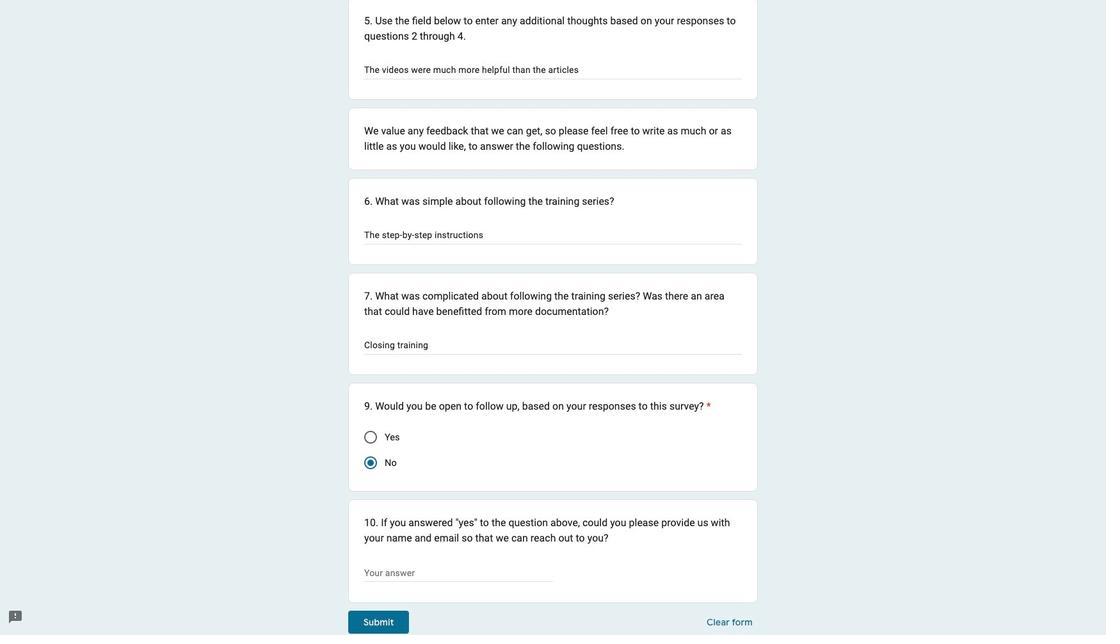 Task type: describe. For each thing, give the bounding box(es) containing it.
Yes radio
[[364, 431, 377, 444]]



Task type: locate. For each thing, give the bounding box(es) containing it.
heading
[[364, 123, 742, 154], [364, 399, 711, 414]]

0 vertical spatial heading
[[364, 123, 742, 154]]

no image
[[368, 460, 374, 466]]

None text field
[[364, 63, 742, 79], [364, 565, 553, 581], [364, 63, 742, 79], [364, 565, 553, 581]]

1 heading from the top
[[364, 123, 742, 154]]

1 vertical spatial heading
[[364, 399, 711, 414]]

No radio
[[364, 456, 377, 469]]

list
[[348, 0, 758, 603]]

report a problem to google image
[[8, 610, 23, 625]]

required question element
[[704, 399, 711, 414]]

yes image
[[364, 431, 377, 444]]

list item
[[348, 107, 758, 170]]

None text field
[[364, 228, 742, 244], [364, 339, 742, 354], [364, 228, 742, 244], [364, 339, 742, 354]]

2 heading from the top
[[364, 399, 711, 414]]



Task type: vqa. For each thing, say whether or not it's contained in the screenshot.
the No icon at the left of the page
yes



